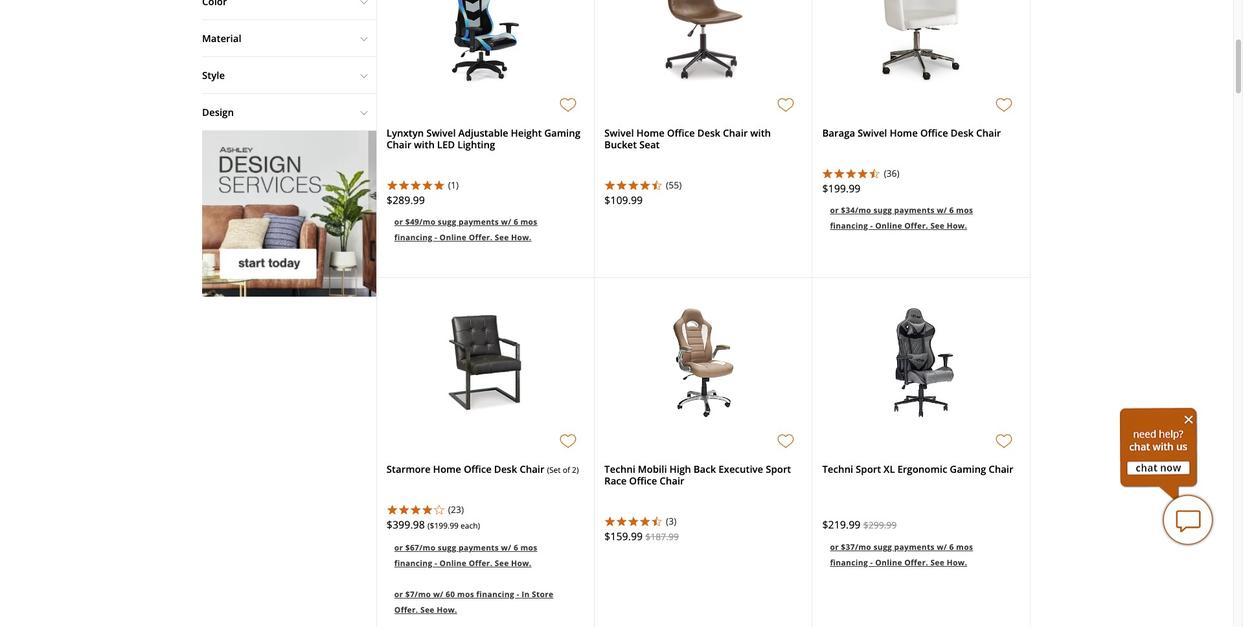 Task type: describe. For each thing, give the bounding box(es) containing it.
chair inside swivel home office desk chair with bucket seat
[[723, 126, 748, 139]]

payments for $37/mo
[[895, 542, 935, 553]]

xl
[[884, 462, 895, 475]]

or $34/mo sugg payments w/ 6 mos financing - online offer. see how. button
[[822, 194, 1020, 240]]

5.0 image
[[387, 179, 445, 190]]

style
[[202, 69, 225, 81]]

sport inside techni mobili high back executive sport race office chair
[[766, 462, 791, 475]]

(1)
[[448, 179, 459, 191]]

$187.99
[[646, 531, 679, 543]]

sugg for $49/mo
[[438, 216, 457, 227]]

baraga swivel home office desk chair
[[822, 126, 1001, 139]]

desk for seat
[[698, 126, 721, 139]]

financing inside or $7/mo w/ 60 mos financing - in store offer. see how.
[[476, 589, 515, 600]]

- inside or $7/mo w/ 60 mos financing - in store offer. see how.
[[517, 589, 519, 600]]

or for or $49/mo sugg payments w/ 6 mos financing - online offer. see how.
[[394, 216, 403, 227]]

(36)
[[884, 167, 900, 179]]

mos for or $49/mo sugg payments w/ 6 mos financing - online offer. see how.
[[521, 216, 538, 227]]

see for or $37/mo sugg payments w/ 6 mos financing - online offer. see how.
[[931, 557, 945, 568]]

or $34/mo sugg payments w/ 6 mos financing - online offer. see how.
[[830, 205, 973, 231]]

online for $37/mo
[[875, 557, 902, 568]]

chair inside techni mobili high back executive sport race office chair
[[660, 474, 685, 487]]

adjustable
[[458, 126, 508, 139]]

(55)
[[666, 179, 682, 191]]

swivel inside swivel home office desk chair with bucket seat
[[605, 126, 634, 139]]

design
[[202, 105, 234, 118]]

dialogue message for liveperson image
[[1120, 407, 1198, 501]]

chair inside 'lynxtyn swivel adjustable height gaming chair with led lighting'
[[387, 138, 412, 151]]

2 sport from the left
[[856, 462, 881, 475]]

3.8 image
[[387, 504, 445, 514]]

w/ for or $67/mo sugg payments w/ 6 mos financing - online offer. see how.
[[501, 542, 512, 553]]

store
[[532, 589, 554, 600]]

or $7/mo w/ 60 mos financing - in store offer. see how.
[[394, 589, 554, 615]]

$399.98
[[387, 518, 425, 532]]

- for $37/mo
[[871, 557, 873, 568]]

- for $67/mo
[[435, 558, 437, 569]]

(55) link
[[666, 179, 802, 192]]

2)
[[572, 464, 579, 475]]

techni sport xl ergonomic gaming chair link
[[822, 462, 1014, 475]]

$219.99
[[822, 518, 861, 532]]

lynxtyn swivel adjustable height gaming chair with led lighting
[[387, 126, 581, 151]]

financing for $67/mo
[[394, 558, 433, 569]]

w/ for or $34/mo sugg payments w/ 6 mos financing - online offer. see how.
[[937, 205, 947, 216]]

$299.99
[[863, 519, 897, 531]]

gaming for height
[[544, 126, 581, 139]]

sugg for $34/mo
[[874, 205, 892, 216]]

seat
[[640, 138, 660, 151]]

bucket
[[605, 138, 637, 151]]

2 horizontal spatial desk
[[951, 126, 974, 139]]

- for $49/mo
[[435, 232, 437, 243]]

lighting
[[458, 138, 495, 151]]

gaming for ergonomic
[[950, 462, 986, 475]]

$219.99 $299.99
[[822, 518, 897, 532]]

starmore home office desk chair (set of 2)
[[387, 462, 579, 475]]

or $67/mo sugg payments w/ 6 mos financing - online offer. see how. button
[[387, 531, 585, 578]]

6 for or $34/mo sugg payments w/ 6 mos financing - online offer. see how.
[[950, 205, 954, 216]]

techni for techni mobili high back executive sport race office chair
[[605, 462, 636, 475]]

how. for or $67/mo sugg payments w/ 6 mos financing - online offer. see how.
[[511, 558, 532, 569]]

high
[[670, 462, 691, 475]]

techni sport xl ergonomic gaming chair, , large image
[[863, 305, 980, 421]]

office up (36) link
[[921, 126, 948, 139]]

mos for or $34/mo sugg payments w/ 6 mos financing - online offer. see how.
[[956, 205, 973, 216]]

mos for or $37/mo sugg payments w/ 6 mos financing - online offer. see how.
[[956, 542, 973, 553]]

(23)
[[448, 503, 464, 516]]

with inside 'lynxtyn swivel adjustable height gaming chair with led lighting'
[[414, 138, 435, 151]]

sugg for $67/mo
[[438, 542, 457, 553]]

how. for or $49/mo sugg payments w/ 6 mos financing - online offer. see how.
[[511, 232, 532, 243]]

swivel home office desk chair with bucket seat link
[[605, 126, 771, 151]]

see inside or $7/mo w/ 60 mos financing - in store offer. see how.
[[420, 604, 435, 615]]

$289.99
[[387, 193, 425, 207]]

techni mobili high back executive sport race office chair link
[[605, 462, 791, 487]]

starmore
[[387, 462, 431, 475]]

w/ inside or $7/mo w/ 60 mos financing - in store offer. see how.
[[433, 589, 444, 600]]

sugg for $37/mo
[[874, 542, 892, 553]]

(3) link
[[666, 515, 802, 529]]

mobili
[[638, 462, 667, 475]]

baraga swivel home office desk chair link
[[822, 126, 1001, 139]]

(23) link
[[448, 503, 585, 517]]

$37/mo
[[841, 542, 871, 553]]

or $67/mo sugg payments w/ 6 mos financing - online offer. see how.
[[394, 542, 538, 569]]

swivel for $199.99
[[858, 126, 887, 139]]

offer. inside or $7/mo w/ 60 mos financing - in store offer. see how.
[[394, 604, 418, 615]]

see for or $34/mo sugg payments w/ 6 mos financing - online offer. see how.
[[931, 220, 945, 231]]

home for seat
[[637, 126, 665, 139]]

lynxtyn swivel adjustable height gaming chair with led lighting link
[[387, 126, 581, 151]]

lynxtyn home office desk chair, , large image
[[449, 0, 522, 85]]

or for or $67/mo sugg payments w/ 6 mos financing - online offer. see how.
[[394, 542, 403, 553]]

techni mobili high back executive sport race office chair, camel, large image
[[645, 305, 762, 421]]

4.6 image
[[822, 168, 881, 178]]

online for $49/mo
[[440, 232, 467, 243]]

financing for $34/mo
[[830, 220, 868, 231]]

online for $34/mo
[[875, 220, 902, 231]]



Task type: vqa. For each thing, say whether or not it's contained in the screenshot.
$599.99 to the right
no



Task type: locate. For each thing, give the bounding box(es) containing it.
swivel home office desk chair with bucket seat
[[605, 126, 771, 151]]

- inside the or $37/mo sugg payments w/ 6 mos financing - online offer. see how.
[[871, 557, 873, 568]]

or $37/mo sugg payments w/ 6 mos financing - online offer. see how. button
[[822, 531, 1020, 577]]

6 inside or $49/mo sugg payments w/ 6 mos financing - online offer. see how.
[[514, 216, 518, 227]]

techni inside techni mobili high back executive sport race office chair
[[605, 462, 636, 475]]

swivel
[[426, 126, 456, 139], [605, 126, 634, 139], [858, 126, 887, 139]]

how. inside or $34/mo sugg payments w/ 6 mos financing - online offer. see how.
[[947, 220, 967, 231]]

office chair program home office desk chair, , large image
[[662, 0, 745, 85]]

online down the $299.99
[[875, 557, 902, 568]]

baraga home office desk chair, , large image
[[878, 0, 965, 85]]

or left the "$37/mo" on the bottom right of the page
[[830, 542, 839, 553]]

office inside techni mobili high back executive sport race office chair
[[629, 474, 657, 487]]

payments inside or $67/mo sugg payments w/ 6 mos financing - online offer. see how.
[[459, 542, 499, 553]]

see inside or $34/mo sugg payments w/ 6 mos financing - online offer. see how.
[[931, 220, 945, 231]]

led
[[437, 138, 455, 151]]

or left $7/mo
[[394, 589, 403, 600]]

0 horizontal spatial swivel
[[426, 126, 456, 139]]

back
[[694, 462, 716, 475]]

desk inside swivel home office desk chair with bucket seat
[[698, 126, 721, 139]]

techni sport xl ergonomic gaming chair
[[822, 462, 1014, 475]]

see inside or $67/mo sugg payments w/ 6 mos financing - online offer. see how.
[[495, 558, 509, 569]]

financing down $49/mo
[[394, 232, 433, 243]]

$199.99
[[822, 181, 861, 196]]

financing inside the or $37/mo sugg payments w/ 6 mos financing - online offer. see how.
[[830, 557, 868, 568]]

4.3 image
[[605, 516, 663, 526]]

w/ inside or $49/mo sugg payments w/ 6 mos financing - online offer. see how.
[[501, 216, 512, 227]]

sugg inside or $49/mo sugg payments w/ 6 mos financing - online offer. see how.
[[438, 216, 457, 227]]

mos inside or $34/mo sugg payments w/ 6 mos financing - online offer. see how.
[[956, 205, 973, 216]]

starmore home office desk chair, , large image
[[439, 305, 532, 421]]

- for $34/mo
[[871, 220, 873, 231]]

with left 'led'
[[414, 138, 435, 151]]

- inside or $67/mo sugg payments w/ 6 mos financing - online offer. see how.
[[435, 558, 437, 569]]

offer.
[[905, 220, 928, 231], [469, 232, 493, 243], [905, 557, 928, 568], [469, 558, 493, 569], [394, 604, 418, 615]]

see for or $49/mo sugg payments w/ 6 mos financing - online offer. see how.
[[495, 232, 509, 243]]

techni mobili high back executive sport race office chair
[[605, 462, 791, 487]]

see for or $67/mo sugg payments w/ 6 mos financing - online offer. see how.
[[495, 558, 509, 569]]

0 horizontal spatial techni
[[605, 462, 636, 475]]

or inside or $7/mo w/ 60 mos financing - in store offer. see how.
[[394, 589, 403, 600]]

see
[[931, 220, 945, 231], [495, 232, 509, 243], [931, 557, 945, 568], [495, 558, 509, 569], [420, 604, 435, 615]]

w/ for or $37/mo sugg payments w/ 6 mos financing - online offer. see how.
[[937, 542, 947, 553]]

how. for or $37/mo sugg payments w/ 6 mos financing - online offer. see how.
[[947, 557, 967, 568]]

gaming
[[544, 126, 581, 139], [950, 462, 986, 475]]

desk
[[698, 126, 721, 139], [951, 126, 974, 139], [494, 462, 517, 475]]

how. inside or $7/mo w/ 60 mos financing - in store offer. see how.
[[437, 604, 457, 615]]

or for or $7/mo w/ 60 mos financing - in store offer. see how.
[[394, 589, 403, 600]]

4.5 image
[[605, 179, 663, 190]]

payments down (1)
[[459, 216, 499, 227]]

executive
[[719, 462, 763, 475]]

offer. for $34/mo
[[905, 220, 928, 231]]

payments inside the or $37/mo sugg payments w/ 6 mos financing - online offer. see how.
[[895, 542, 935, 553]]

financing inside or $67/mo sugg payments w/ 6 mos financing - online offer. see how.
[[394, 558, 433, 569]]

office
[[667, 126, 695, 139], [921, 126, 948, 139], [464, 462, 492, 475], [629, 474, 657, 487]]

desk up (36) link
[[951, 126, 974, 139]]

- inside or $49/mo sugg payments w/ 6 mos financing - online offer. see how.
[[435, 232, 437, 243]]

- down the "$37/mo" on the bottom right of the page
[[871, 557, 873, 568]]

online inside or $49/mo sugg payments w/ 6 mos financing - online offer. see how.
[[440, 232, 467, 243]]

sugg down ($199.99
[[438, 542, 457, 553]]

6 for or $49/mo sugg payments w/ 6 mos financing - online offer. see how.
[[514, 216, 518, 227]]

1 horizontal spatial swivel
[[605, 126, 634, 139]]

2 techni from the left
[[822, 462, 853, 475]]

offer. inside or $34/mo sugg payments w/ 6 mos financing - online offer. see how.
[[905, 220, 928, 231]]

1 vertical spatial gaming
[[950, 462, 986, 475]]

online up 60
[[440, 558, 467, 569]]

$34/mo
[[841, 205, 871, 216]]

home up (36)
[[890, 126, 918, 139]]

each)
[[461, 520, 480, 531]]

desk up (23) link
[[494, 462, 517, 475]]

sugg
[[874, 205, 892, 216], [438, 216, 457, 227], [874, 542, 892, 553], [438, 542, 457, 553]]

home right starmore
[[433, 462, 461, 475]]

offer. for $49/mo
[[469, 232, 493, 243]]

gaming right ergonomic
[[950, 462, 986, 475]]

online
[[875, 220, 902, 231], [440, 232, 467, 243], [875, 557, 902, 568], [440, 558, 467, 569]]

offer. for $67/mo
[[469, 558, 493, 569]]

offer. inside the or $37/mo sugg payments w/ 6 mos financing - online offer. see how.
[[905, 557, 928, 568]]

$159.99 $187.99
[[605, 529, 679, 543]]

- down $49/mo
[[435, 232, 437, 243]]

$49/mo
[[405, 216, 436, 227]]

6 for or $37/mo sugg payments w/ 6 mos financing - online offer. see how.
[[950, 542, 954, 553]]

or $49/mo sugg payments w/ 6 mos financing - online offer. see how. button
[[387, 205, 585, 252]]

baraga
[[822, 126, 855, 139]]

w/ inside the or $37/mo sugg payments w/ 6 mos financing - online offer. see how.
[[937, 542, 947, 553]]

office right race
[[629, 474, 657, 487]]

payments down the $299.99
[[895, 542, 935, 553]]

ergonomic
[[898, 462, 948, 475]]

3 swivel from the left
[[858, 126, 887, 139]]

60
[[446, 589, 455, 600]]

0 horizontal spatial home
[[433, 462, 461, 475]]

mos inside the or $37/mo sugg payments w/ 6 mos financing - online offer. see how.
[[956, 542, 973, 553]]

2 horizontal spatial swivel
[[858, 126, 887, 139]]

height
[[511, 126, 542, 139]]

or $49/mo sugg payments w/ 6 mos financing - online offer. see how.
[[394, 216, 538, 243]]

payments inside or $49/mo sugg payments w/ 6 mos financing - online offer. see how.
[[459, 216, 499, 227]]

home up 4.5 image at the top of the page
[[637, 126, 665, 139]]

6 inside or $34/mo sugg payments w/ 6 mos financing - online offer. see how.
[[950, 205, 954, 216]]

sugg right $49/mo
[[438, 216, 457, 227]]

0 horizontal spatial sport
[[766, 462, 791, 475]]

lynxtyn
[[387, 126, 424, 139]]

payments down each)
[[459, 542, 499, 553]]

1 horizontal spatial gaming
[[950, 462, 986, 475]]

with inside swivel home office desk chair with bucket seat
[[750, 126, 771, 139]]

sport left xl
[[856, 462, 881, 475]]

chat bubble mobile view image
[[1162, 494, 1214, 546]]

sugg right $34/mo
[[874, 205, 892, 216]]

how.
[[947, 220, 967, 231], [511, 232, 532, 243], [947, 557, 967, 568], [511, 558, 532, 569], [437, 604, 457, 615]]

-
[[871, 220, 873, 231], [435, 232, 437, 243], [871, 557, 873, 568], [435, 558, 437, 569], [517, 589, 519, 600]]

1 sport from the left
[[766, 462, 791, 475]]

office up (23)
[[464, 462, 492, 475]]

online down (1)
[[440, 232, 467, 243]]

swivel right lynxtyn
[[426, 126, 456, 139]]

with up (55) link
[[750, 126, 771, 139]]

or $7/mo w/ 60 mos financing - in store offer. see how. button
[[387, 578, 585, 625]]

swivel for $289.99
[[426, 126, 456, 139]]

6 inside or $67/mo sugg payments w/ 6 mos financing - online offer. see how.
[[514, 542, 518, 553]]

how. inside the or $37/mo sugg payments w/ 6 mos financing - online offer. see how.
[[947, 557, 967, 568]]

1 horizontal spatial sport
[[856, 462, 881, 475]]

or
[[830, 205, 839, 216], [394, 216, 403, 227], [830, 542, 839, 553], [394, 542, 403, 553], [394, 589, 403, 600]]

how. inside or $49/mo sugg payments w/ 6 mos financing - online offer. see how.
[[511, 232, 532, 243]]

1 horizontal spatial with
[[750, 126, 771, 139]]

swivel right baraga at the right top of the page
[[858, 126, 887, 139]]

w/ inside or $67/mo sugg payments w/ 6 mos financing - online offer. see how.
[[501, 542, 512, 553]]

swivel left "seat"
[[605, 126, 634, 139]]

mos inside or $67/mo sugg payments w/ 6 mos financing - online offer. see how.
[[521, 542, 538, 553]]

1 horizontal spatial home
[[637, 126, 665, 139]]

financing inside or $49/mo sugg payments w/ 6 mos financing - online offer. see how.
[[394, 232, 433, 243]]

0 vertical spatial gaming
[[544, 126, 581, 139]]

payments for $34/mo
[[895, 205, 935, 216]]

financing down the "$37/mo" on the bottom right of the page
[[830, 557, 868, 568]]

payments
[[895, 205, 935, 216], [459, 216, 499, 227], [895, 542, 935, 553], [459, 542, 499, 553]]

6 inside the or $37/mo sugg payments w/ 6 mos financing - online offer. see how.
[[950, 542, 954, 553]]

offer. for $37/mo
[[905, 557, 928, 568]]

financing left in at the left
[[476, 589, 515, 600]]

or inside or $67/mo sugg payments w/ 6 mos financing - online offer. see how.
[[394, 542, 403, 553]]

1 horizontal spatial desk
[[698, 126, 721, 139]]

techni left mobili
[[605, 462, 636, 475]]

$67/mo
[[405, 542, 436, 553]]

(36) link
[[884, 167, 1020, 181]]

how. inside or $67/mo sugg payments w/ 6 mos financing - online offer. see how.
[[511, 558, 532, 569]]

or inside or $34/mo sugg payments w/ 6 mos financing - online offer. see how.
[[830, 205, 839, 216]]

or inside or $49/mo sugg payments w/ 6 mos financing - online offer. see how.
[[394, 216, 403, 227]]

$7/mo
[[405, 589, 431, 600]]

home inside swivel home office desk chair with bucket seat
[[637, 126, 665, 139]]

(set
[[547, 464, 561, 475]]

w/ inside or $34/mo sugg payments w/ 6 mos financing - online offer. see how.
[[937, 205, 947, 216]]

home for 2)
[[433, 462, 461, 475]]

gaming right height
[[544, 126, 581, 139]]

online inside the or $37/mo sugg payments w/ 6 mos financing - online offer. see how.
[[875, 557, 902, 568]]

w/
[[937, 205, 947, 216], [501, 216, 512, 227], [937, 542, 947, 553], [501, 542, 512, 553], [433, 589, 444, 600]]

1 horizontal spatial techni
[[822, 462, 853, 475]]

payments for $49/mo
[[459, 216, 499, 227]]

offer. inside or $49/mo sugg payments w/ 6 mos financing - online offer. see how.
[[469, 232, 493, 243]]

or left '$67/mo'
[[394, 542, 403, 553]]

- down $34/mo
[[871, 220, 873, 231]]

office inside swivel home office desk chair with bucket seat
[[667, 126, 695, 139]]

(3)
[[666, 515, 677, 527]]

6
[[950, 205, 954, 216], [514, 216, 518, 227], [950, 542, 954, 553], [514, 542, 518, 553]]

or $37/mo sugg payments w/ 6 mos financing - online offer. see how.
[[830, 542, 973, 568]]

or inside the or $37/mo sugg payments w/ 6 mos financing - online offer. see how.
[[830, 542, 839, 553]]

sugg inside or $67/mo sugg payments w/ 6 mos financing - online offer. see how.
[[438, 542, 457, 553]]

of
[[563, 464, 570, 475]]

mos
[[956, 205, 973, 216], [521, 216, 538, 227], [956, 542, 973, 553], [521, 542, 538, 553], [457, 589, 474, 600]]

$399.98 ($199.99 each)
[[387, 518, 480, 532]]

0 horizontal spatial desk
[[494, 462, 517, 475]]

w/ for or $49/mo sugg payments w/ 6 mos financing - online offer. see how.
[[501, 216, 512, 227]]

online inside or $67/mo sugg payments w/ 6 mos financing - online offer. see how.
[[440, 558, 467, 569]]

gaming inside 'lynxtyn swivel adjustable height gaming chair with led lighting'
[[544, 126, 581, 139]]

online inside or $34/mo sugg payments w/ 6 mos financing - online offer. see how.
[[875, 220, 902, 231]]

0 horizontal spatial with
[[414, 138, 435, 151]]

see inside or $49/mo sugg payments w/ 6 mos financing - online offer. see how.
[[495, 232, 509, 243]]

sport
[[766, 462, 791, 475], [856, 462, 881, 475]]

sport right executive
[[766, 462, 791, 475]]

($199.99
[[428, 520, 459, 531]]

financing down $34/mo
[[830, 220, 868, 231]]

or for or $37/mo sugg payments w/ 6 mos financing - online offer. see how.
[[830, 542, 839, 553]]

financing down '$67/mo'
[[394, 558, 433, 569]]

$109.99
[[605, 193, 643, 207]]

mos inside or $7/mo w/ 60 mos financing - in store offer. see how.
[[457, 589, 474, 600]]

- down '$67/mo'
[[435, 558, 437, 569]]

with
[[750, 126, 771, 139], [414, 138, 435, 151]]

or for or $34/mo sugg payments w/ 6 mos financing - online offer. see how.
[[830, 205, 839, 216]]

(1) link
[[448, 179, 585, 192]]

mos for or $67/mo sugg payments w/ 6 mos financing - online offer. see how.
[[521, 542, 538, 553]]

0 horizontal spatial gaming
[[544, 126, 581, 139]]

payments inside or $34/mo sugg payments w/ 6 mos financing - online offer. see how.
[[895, 205, 935, 216]]

payments down (36)
[[895, 205, 935, 216]]

sugg down the $299.99
[[874, 542, 892, 553]]

desk for 2)
[[494, 462, 517, 475]]

techni
[[605, 462, 636, 475], [822, 462, 853, 475]]

or left $49/mo
[[394, 216, 403, 227]]

$159.99
[[605, 529, 643, 543]]

swivel inside 'lynxtyn swivel adjustable height gaming chair with led lighting'
[[426, 126, 456, 139]]

- left in at the left
[[517, 589, 519, 600]]

financing inside or $34/mo sugg payments w/ 6 mos financing - online offer. see how.
[[830, 220, 868, 231]]

in
[[522, 589, 530, 600]]

payments for $67/mo
[[459, 542, 499, 553]]

mos inside or $49/mo sugg payments w/ 6 mos financing - online offer. see how.
[[521, 216, 538, 227]]

- inside or $34/mo sugg payments w/ 6 mos financing - online offer. see how.
[[871, 220, 873, 231]]

material
[[202, 32, 241, 45]]

financing
[[830, 220, 868, 231], [394, 232, 433, 243], [830, 557, 868, 568], [394, 558, 433, 569], [476, 589, 515, 600]]

sugg inside or $34/mo sugg payments w/ 6 mos financing - online offer. see how.
[[874, 205, 892, 216]]

office right "seat"
[[667, 126, 695, 139]]

or left $34/mo
[[830, 205, 839, 216]]

desk up (55) link
[[698, 126, 721, 139]]

techni left xl
[[822, 462, 853, 475]]

financing for $49/mo
[[394, 232, 433, 243]]

6 for or $67/mo sugg payments w/ 6 mos financing - online offer. see how.
[[514, 542, 518, 553]]

how. for or $34/mo sugg payments w/ 6 mos financing - online offer. see how.
[[947, 220, 967, 231]]

2 swivel from the left
[[605, 126, 634, 139]]

1 techni from the left
[[605, 462, 636, 475]]

2 horizontal spatial home
[[890, 126, 918, 139]]

chair
[[723, 126, 748, 139], [976, 126, 1001, 139], [387, 138, 412, 151], [520, 462, 545, 475], [989, 462, 1014, 475], [660, 474, 685, 487]]

online down (36)
[[875, 220, 902, 231]]

financing for $37/mo
[[830, 557, 868, 568]]

1 swivel from the left
[[426, 126, 456, 139]]

techni for techni sport xl ergonomic gaming chair
[[822, 462, 853, 475]]

sugg inside the or $37/mo sugg payments w/ 6 mos financing - online offer. see how.
[[874, 542, 892, 553]]

home
[[637, 126, 665, 139], [890, 126, 918, 139], [433, 462, 461, 475]]

see inside the or $37/mo sugg payments w/ 6 mos financing - online offer. see how.
[[931, 557, 945, 568]]

online for $67/mo
[[440, 558, 467, 569]]

offer. inside or $67/mo sugg payments w/ 6 mos financing - online offer. see how.
[[469, 558, 493, 569]]

race
[[605, 474, 627, 487]]



